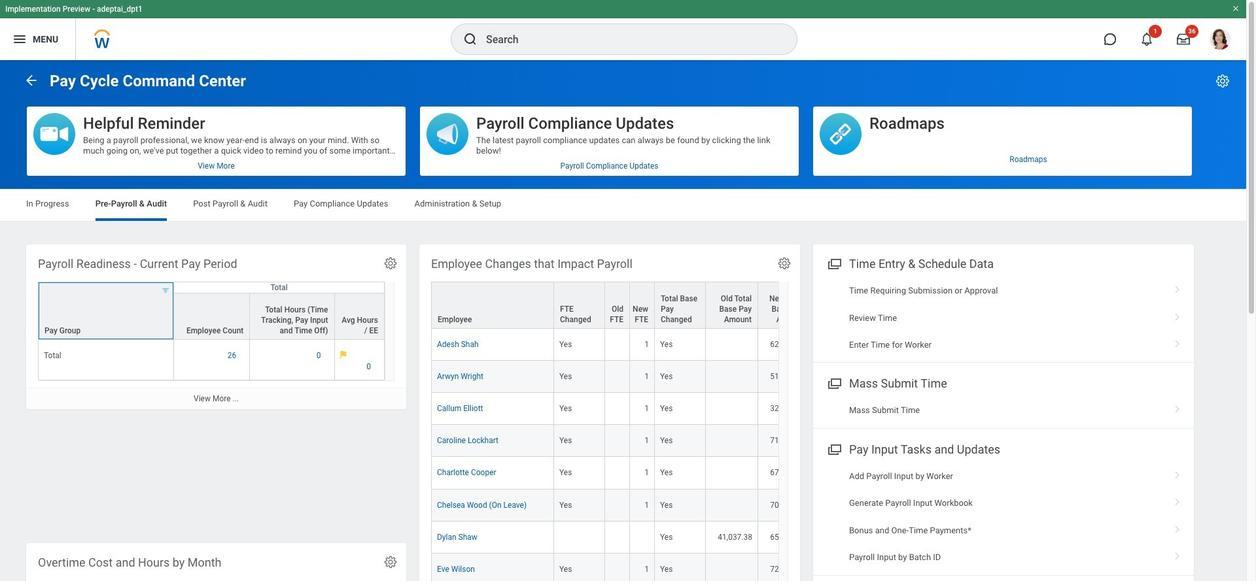 Task type: locate. For each thing, give the bounding box(es) containing it.
2 vertical spatial chevron right image
[[1170, 521, 1187, 535]]

1 list from the top
[[814, 278, 1194, 359]]

inbox large image
[[1177, 33, 1190, 46]]

profile logan mcneil image
[[1210, 29, 1231, 52]]

list for 1st menu group image from the bottom of the page
[[814, 463, 1194, 572]]

4 column header from the left
[[630, 282, 655, 330]]

1 vertical spatial chevron right image
[[1170, 494, 1187, 507]]

row
[[38, 282, 385, 340], [431, 282, 1257, 330], [38, 293, 385, 340], [431, 329, 1257, 361], [38, 340, 385, 381], [431, 361, 1257, 394], [431, 394, 1257, 426], [431, 426, 1257, 458], [431, 458, 1257, 490], [431, 490, 1257, 522], [431, 522, 1257, 554], [431, 554, 1257, 582]]

1 column header from the left
[[431, 282, 554, 330]]

employee changes that impact payroll element
[[420, 245, 1257, 582]]

5 column header from the left
[[655, 282, 706, 330]]

0 vertical spatial menu group image
[[825, 375, 843, 392]]

the average hours per employee is less than 40.  all hours might not be submitted for the current open pay period. element
[[340, 351, 379, 372]]

cell
[[605, 329, 630, 361], [706, 329, 759, 361], [605, 361, 630, 394], [706, 361, 759, 394], [605, 394, 630, 426], [706, 394, 759, 426], [605, 426, 630, 458], [706, 426, 759, 458], [605, 458, 630, 490], [706, 458, 759, 490], [605, 490, 630, 522], [706, 490, 759, 522], [554, 522, 605, 554], [605, 522, 630, 554], [630, 522, 655, 554], [605, 554, 630, 582], [706, 554, 759, 582]]

0 vertical spatial chevron right image
[[1170, 336, 1187, 349]]

column header
[[431, 282, 554, 330], [554, 282, 605, 330], [605, 282, 630, 330], [630, 282, 655, 330], [655, 282, 706, 330], [706, 282, 759, 330]]

chevron right image
[[1170, 281, 1187, 295], [1170, 309, 1187, 322], [1170, 401, 1187, 415], [1170, 467, 1187, 480], [1170, 549, 1187, 562]]

menu group image
[[825, 375, 843, 392], [825, 440, 843, 458]]

search image
[[463, 31, 478, 47]]

2 list from the top
[[814, 463, 1194, 572]]

3 chevron right image from the top
[[1170, 521, 1187, 535]]

main content
[[0, 60, 1257, 582]]

list for menu group icon
[[814, 278, 1194, 359]]

tab list
[[13, 190, 1234, 221]]

banner
[[0, 0, 1247, 60]]

configure overtime cost and hours by month image
[[384, 556, 398, 570]]

0 vertical spatial list
[[814, 278, 1194, 359]]

1 vertical spatial list
[[814, 463, 1194, 572]]

1 menu group image from the top
[[825, 375, 843, 392]]

total element
[[44, 349, 61, 361]]

6 column header from the left
[[706, 282, 759, 330]]

the average hours per employee is less than 40.  all hours might not be submitted for the current open pay period. image
[[340, 351, 347, 359]]

close environment banner image
[[1232, 5, 1240, 12]]

justify image
[[12, 31, 27, 47]]

chevron right image
[[1170, 336, 1187, 349], [1170, 494, 1187, 507], [1170, 521, 1187, 535]]

1 vertical spatial menu group image
[[825, 440, 843, 458]]

filter image
[[162, 287, 170, 295]]

notifications large image
[[1141, 33, 1154, 46]]

Search Workday  search field
[[486, 25, 770, 54]]

configure employee changes that impact payroll image
[[778, 257, 792, 271]]

list
[[814, 278, 1194, 359], [814, 463, 1194, 572]]

2 menu group image from the top
[[825, 440, 843, 458]]



Task type: describe. For each thing, give the bounding box(es) containing it.
5 chevron right image from the top
[[1170, 549, 1187, 562]]

previous page image
[[24, 72, 39, 88]]

2 chevron right image from the top
[[1170, 309, 1187, 322]]

4 chevron right image from the top
[[1170, 467, 1187, 480]]

3 column header from the left
[[605, 282, 630, 330]]

1 chevron right image from the top
[[1170, 281, 1187, 295]]

2 column header from the left
[[554, 282, 605, 330]]

configure this page image
[[1215, 73, 1231, 89]]

2 chevron right image from the top
[[1170, 494, 1187, 507]]

payroll readiness - current pay period element
[[26, 245, 406, 410]]

1 chevron right image from the top
[[1170, 336, 1187, 349]]

3 chevron right image from the top
[[1170, 401, 1187, 415]]

configure payroll readiness - current pay period image
[[384, 257, 398, 271]]

menu group image
[[825, 255, 843, 272]]



Task type: vqa. For each thing, say whether or not it's contained in the screenshot.
1st the menu group icon from the bottom of the page
yes



